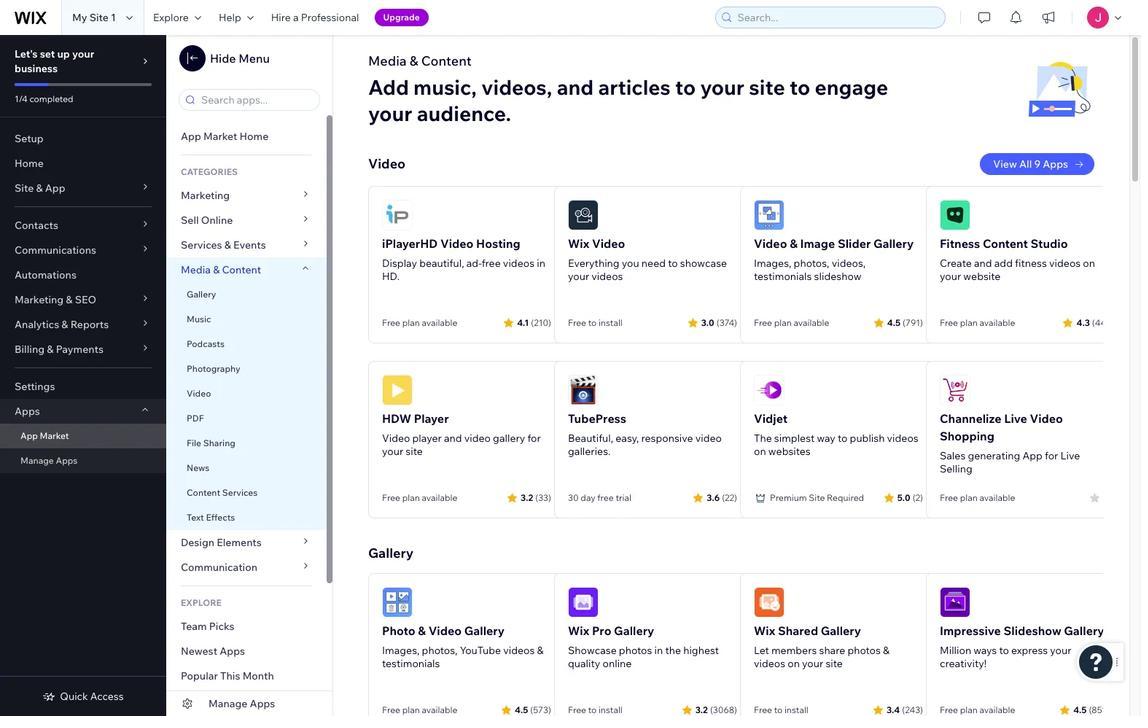 Task type: describe. For each thing, give the bounding box(es) containing it.
creativity!
[[940, 657, 987, 670]]

pdf link
[[166, 406, 327, 431]]

& for marketing & seo
[[66, 293, 73, 306]]

available for slider
[[794, 317, 829, 328]]

0 vertical spatial home
[[240, 130, 269, 143]]

file
[[187, 438, 201, 448]]

music
[[187, 314, 211, 324]]

team picks
[[181, 620, 235, 633]]

image
[[800, 236, 835, 251]]

to inside vidjet the simplest way to publish videos on websites
[[838, 432, 848, 445]]

images, inside video & image slider gallery images, photos, videos, testimonials slideshow
[[754, 257, 792, 270]]

your inside let's set up your business
[[72, 47, 94, 61]]

free for showcase
[[568, 704, 586, 715]]

pdf
[[187, 413, 204, 424]]

& for services & events
[[224, 238, 231, 252]]

5.0 (2)
[[897, 492, 923, 503]]

hdw
[[382, 411, 411, 426]]

team picks link
[[166, 614, 327, 639]]

ad-
[[466, 257, 482, 270]]

to left engage at the right of page
[[790, 74, 810, 100]]

free for shopping
[[940, 492, 958, 503]]

gallery inside video & image slider gallery images, photos, videos, testimonials slideshow
[[874, 236, 914, 251]]

text effects link
[[166, 505, 327, 530]]

app inside dropdown button
[[45, 182, 65, 195]]

free for let
[[754, 704, 772, 715]]

design
[[181, 536, 214, 549]]

display
[[382, 257, 417, 270]]

photo & video gallery logo image
[[382, 587, 413, 618]]

gallery inside the wix shared gallery let members share photos & videos on your site
[[821, 623, 861, 638]]

4.3 (44)
[[1077, 317, 1109, 328]]

free to install for pro
[[568, 704, 623, 715]]

30 day free trial
[[568, 492, 631, 503]]

need
[[642, 257, 666, 270]]

a
[[293, 11, 299, 24]]

photo & video gallery images, photos, youtube videos & testimonials
[[382, 623, 544, 670]]

analytics
[[15, 318, 59, 331]]

to right articles
[[675, 74, 696, 100]]

to right the (3068)
[[774, 704, 783, 715]]

slideshow
[[814, 270, 862, 283]]

marketing & seo
[[15, 293, 96, 306]]

free plan available for million
[[940, 704, 1015, 715]]

gallery inside 'impressive slideshow gallery million ways to express your creativity!'
[[1064, 623, 1104, 638]]

quality
[[568, 657, 600, 670]]

marketing for marketing
[[181, 189, 230, 202]]

(573)
[[530, 704, 551, 715]]

hire a professional
[[271, 11, 359, 24]]

4.1
[[517, 317, 529, 328]]

3.2 (33)
[[521, 492, 551, 503]]

photos, inside video & image slider gallery images, photos, videos, testimonials slideshow
[[794, 257, 829, 270]]

business
[[15, 62, 58, 75]]

gallery inside "link"
[[187, 289, 216, 300]]

& for site & app
[[36, 182, 43, 195]]

marketing & seo button
[[0, 287, 166, 312]]

let
[[754, 644, 769, 657]]

your inside hdw player video player and video gallery for your site
[[382, 445, 403, 458]]

view all 9 apps link
[[980, 153, 1095, 175]]

free for display
[[382, 317, 400, 328]]

apps down month
[[250, 697, 275, 710]]

plan for create
[[960, 317, 978, 328]]

slideshow
[[1004, 623, 1062, 638]]

on inside the wix shared gallery let members share photos & videos on your site
[[788, 657, 800, 670]]

selling
[[940, 462, 973, 475]]

sidebar element containing hide menu
[[166, 35, 333, 716]]

videos inside iplayerhd video hosting display beautiful, ad-free videos in hd.
[[503, 257, 535, 270]]

tubepress beautiful, easy, responsive video galleries.
[[568, 411, 722, 458]]

video inside hdw player video player and video gallery for your site
[[464, 432, 491, 445]]

hide menu
[[210, 51, 270, 66]]

apps down 'app market' link
[[56, 455, 78, 466]]

ways
[[974, 644, 997, 657]]

add
[[994, 257, 1013, 270]]

4.5 for impressive slideshow gallery
[[1073, 704, 1087, 715]]

iplayerhd video hosting logo image
[[382, 200, 413, 230]]

hire a professional link
[[262, 0, 368, 35]]

slider
[[838, 236, 871, 251]]

& inside the wix shared gallery let members share photos & videos on your site
[[883, 644, 890, 657]]

photos, inside photo & video gallery images, photos, youtube videos & testimonials
[[422, 644, 458, 657]]

sharing
[[203, 438, 235, 448]]

(374)
[[717, 317, 737, 328]]

and for hdw player
[[444, 432, 462, 445]]

video inside hdw player video player and video gallery for your site
[[382, 432, 410, 445]]

help
[[219, 11, 241, 24]]

3.0 (374)
[[701, 317, 737, 328]]

media for media & content add music, videos, and articles to your site to engage your audience.
[[368, 53, 407, 69]]

all
[[1019, 158, 1032, 171]]

market for app market home
[[203, 130, 237, 143]]

content down news
[[187, 487, 220, 498]]

5.0
[[897, 492, 911, 503]]

free for create
[[940, 317, 958, 328]]

3.6
[[707, 492, 720, 503]]

sell
[[181, 214, 199, 227]]

1 vertical spatial manage
[[209, 697, 248, 710]]

for for hdw player
[[528, 432, 541, 445]]

fitness content studio create and add fitness videos on your website
[[940, 236, 1095, 283]]

install for video
[[599, 317, 623, 328]]

in inside iplayerhd video hosting display beautiful, ad-free videos in hd.
[[537, 257, 545, 270]]

online
[[201, 214, 233, 227]]

free plan available for player
[[382, 492, 457, 503]]

showcase
[[680, 257, 727, 270]]

your inside fitness content studio create and add fitness videos on your website
[[940, 270, 961, 283]]

free to install for shared
[[754, 704, 809, 715]]

you
[[622, 257, 639, 270]]

images, inside photo & video gallery images, photos, youtube videos & testimonials
[[382, 644, 420, 657]]

apps inside dropdown button
[[15, 405, 40, 418]]

newest
[[181, 645, 217, 658]]

free to install for video
[[568, 317, 623, 328]]

gallery inside photo & video gallery images, photos, youtube videos & testimonials
[[464, 623, 505, 638]]

and inside media & content add music, videos, and articles to your site to engage your audience.
[[557, 74, 594, 100]]

quick access
[[60, 690, 124, 703]]

analytics & reports
[[15, 318, 109, 331]]

the
[[665, 644, 681, 657]]

apps button
[[0, 399, 166, 424]]

& for photo & video gallery images, photos, youtube videos & testimonials
[[418, 623, 426, 638]]

set
[[40, 47, 55, 61]]

your inside wix video everything you need to showcase your videos
[[568, 270, 589, 283]]

website
[[963, 270, 1001, 283]]

upgrade
[[383, 12, 420, 23]]

and for fitness content studio
[[974, 257, 992, 270]]

popular this month link
[[166, 664, 327, 688]]

apps right 9
[[1043, 158, 1068, 171]]

analytics & reports button
[[0, 312, 166, 337]]

site for my
[[89, 11, 109, 24]]

way
[[817, 432, 836, 445]]

galleries.
[[568, 445, 611, 458]]

required
[[827, 492, 864, 503]]

available for display
[[422, 317, 457, 328]]

impressive slideshow gallery logo image
[[940, 587, 971, 618]]

explore
[[181, 597, 222, 608]]

settings link
[[0, 374, 166, 399]]

generating
[[968, 449, 1020, 462]]

menu
[[239, 51, 270, 66]]

gallery link
[[166, 282, 327, 307]]

impressive slideshow gallery million ways to express your creativity!
[[940, 623, 1104, 670]]

video & image slider gallery images, photos, videos, testimonials slideshow
[[754, 236, 914, 283]]

video inside channelize live video shopping sales generating app for live selling
[[1030, 411, 1063, 426]]

video inside tubepress beautiful, easy, responsive video galleries.
[[695, 432, 722, 445]]

marketing link
[[166, 183, 327, 208]]

site inside hdw player video player and video gallery for your site
[[406, 445, 423, 458]]

plan for million
[[960, 704, 978, 715]]

my
[[72, 11, 87, 24]]

site inside the wix shared gallery let members share photos & videos on your site
[[826, 657, 843, 670]]

available for create
[[980, 317, 1015, 328]]

videos inside the wix shared gallery let members share photos & videos on your site
[[754, 657, 785, 670]]

app down settings
[[20, 430, 38, 441]]

create
[[940, 257, 972, 270]]

(2)
[[913, 492, 923, 503]]

vidjet logo image
[[754, 375, 785, 405]]

vidjet the simplest way to publish videos on websites
[[754, 411, 919, 458]]

gallery up "photo & video gallery logo"
[[368, 545, 414, 561]]

video & image slider gallery logo image
[[754, 200, 785, 230]]

newest apps
[[181, 645, 245, 658]]

free for gallery
[[382, 704, 400, 715]]

hide menu button
[[179, 45, 270, 71]]

home link
[[0, 151, 166, 176]]

pro
[[592, 623, 611, 638]]

your inside 'impressive slideshow gallery million ways to express your creativity!'
[[1050, 644, 1072, 657]]

free for million
[[940, 704, 958, 715]]

media for media & content
[[181, 263, 211, 276]]

0 vertical spatial services
[[181, 238, 222, 252]]

4.5 for photo & video gallery
[[515, 704, 528, 715]]



Task type: locate. For each thing, give the bounding box(es) containing it.
install down everything
[[599, 317, 623, 328]]

photos, left youtube
[[422, 644, 458, 657]]

& left image
[[790, 236, 798, 251]]

1 horizontal spatial for
[[1045, 449, 1058, 462]]

wix for wix pro gallery
[[568, 623, 589, 638]]

& right photo
[[418, 623, 426, 638]]

3.2 for hdw player
[[521, 492, 533, 503]]

on inside fitness content studio create and add fitness videos on your website
[[1083, 257, 1095, 270]]

9
[[1034, 158, 1041, 171]]

1 vertical spatial and
[[974, 257, 992, 270]]

1 horizontal spatial and
[[557, 74, 594, 100]]

and left "add"
[[974, 257, 992, 270]]

home down setup
[[15, 157, 44, 170]]

install for shared
[[785, 704, 809, 715]]

4.5 left (573)
[[515, 704, 528, 715]]

photos inside the wix shared gallery let members share photos & videos on your site
[[848, 644, 881, 657]]

videos inside vidjet the simplest way to publish videos on websites
[[887, 432, 919, 445]]

marketing inside popup button
[[15, 293, 64, 306]]

videos right youtube
[[503, 644, 535, 657]]

3.2 (3068)
[[695, 704, 737, 715]]

gallery right pro
[[614, 623, 654, 638]]

sell online link
[[166, 208, 327, 233]]

available for player
[[422, 492, 457, 503]]

0 vertical spatial for
[[528, 432, 541, 445]]

videos inside fitness content studio create and add fitness videos on your website
[[1049, 257, 1081, 270]]

1 vertical spatial media
[[181, 263, 211, 276]]

hd.
[[382, 270, 400, 283]]

design elements
[[181, 536, 262, 549]]

4.5 (851)
[[1073, 704, 1109, 715]]

1 horizontal spatial manage apps
[[209, 697, 275, 710]]

images, down video & image slider gallery logo
[[754, 257, 792, 270]]

free inside iplayerhd video hosting display beautiful, ad-free videos in hd.
[[482, 257, 501, 270]]

for for channelize live video shopping
[[1045, 449, 1058, 462]]

0 vertical spatial site
[[89, 11, 109, 24]]

4.3
[[1077, 317, 1090, 328]]

1 vertical spatial site
[[15, 182, 34, 195]]

4.5 left (851)
[[1073, 704, 1087, 715]]

& up music, on the top of the page
[[410, 53, 418, 69]]

1 horizontal spatial on
[[788, 657, 800, 670]]

showcase
[[568, 644, 617, 657]]

install down online
[[599, 704, 623, 715]]

wix up everything
[[568, 236, 589, 251]]

0 horizontal spatial marketing
[[15, 293, 64, 306]]

available down website
[[980, 317, 1015, 328]]

0 vertical spatial manage apps link
[[0, 448, 166, 473]]

gallery right slider
[[874, 236, 914, 251]]

videos, inside media & content add music, videos, and articles to your site to engage your audience.
[[481, 74, 552, 100]]

sidebar element
[[0, 35, 166, 716], [166, 35, 333, 716]]

(243)
[[902, 704, 923, 715]]

help button
[[210, 0, 262, 35]]

1 vertical spatial on
[[754, 445, 766, 458]]

& for media & content add music, videos, and articles to your site to engage your audience.
[[410, 53, 418, 69]]

1 vertical spatial manage apps link
[[166, 691, 333, 716]]

1 horizontal spatial home
[[240, 130, 269, 143]]

your
[[72, 47, 94, 61], [700, 74, 745, 100], [368, 101, 412, 126], [568, 270, 589, 283], [940, 270, 961, 283], [382, 445, 403, 458], [1050, 644, 1072, 657], [802, 657, 823, 670]]

0 vertical spatial photos,
[[794, 257, 829, 270]]

gallery up youtube
[[464, 623, 505, 638]]

communications
[[15, 244, 96, 257]]

0 vertical spatial site
[[749, 74, 785, 100]]

available for gallery
[[422, 704, 457, 715]]

1 sidebar element from the left
[[0, 35, 166, 716]]

& for billing & payments
[[47, 343, 54, 356]]

site right premium
[[809, 492, 825, 503]]

2 horizontal spatial site
[[826, 657, 843, 670]]

video left gallery
[[464, 432, 491, 445]]

available down photo & video gallery images, photos, youtube videos & testimonials
[[422, 704, 457, 715]]

free to install right the (3068)
[[754, 704, 809, 715]]

photography link
[[166, 357, 327, 381]]

player
[[414, 411, 449, 426]]

to right way
[[838, 432, 848, 445]]

1 video from the left
[[464, 432, 491, 445]]

free down hosting in the left of the page
[[482, 257, 501, 270]]

testimonials inside video & image slider gallery images, photos, videos, testimonials slideshow
[[754, 270, 812, 283]]

free to install right (210)
[[568, 317, 623, 328]]

2 horizontal spatial on
[[1083, 257, 1095, 270]]

0 vertical spatial testimonials
[[754, 270, 812, 283]]

videos, up 'audience.'
[[481, 74, 552, 100]]

to right need
[[668, 257, 678, 270]]

& for media & content
[[213, 263, 220, 276]]

for right gallery
[[528, 432, 541, 445]]

market down apps dropdown button
[[40, 430, 69, 441]]

automations link
[[0, 263, 166, 287]]

market for app market
[[40, 430, 69, 441]]

3.4
[[887, 704, 900, 715]]

marketing up analytics
[[15, 293, 64, 306]]

contacts
[[15, 219, 58, 232]]

& left reports
[[61, 318, 68, 331]]

2 photos from the left
[[848, 644, 881, 657]]

hdw player logo image
[[382, 375, 413, 405]]

site left 1
[[89, 11, 109, 24]]

2 horizontal spatial 4.5
[[1073, 704, 1087, 715]]

on inside vidjet the simplest way to publish videos on websites
[[754, 445, 766, 458]]

free plan available for gallery
[[382, 704, 457, 715]]

0 vertical spatial free
[[482, 257, 501, 270]]

news link
[[166, 456, 327, 481]]

1 vertical spatial photos,
[[422, 644, 458, 657]]

newest apps link
[[166, 639, 327, 664]]

publish
[[850, 432, 885, 445]]

1 vertical spatial services
[[222, 487, 258, 498]]

wix shared gallery logo image
[[754, 587, 785, 618]]

setup link
[[0, 126, 166, 151]]

marketing for marketing & seo
[[15, 293, 64, 306]]

for
[[528, 432, 541, 445], [1045, 449, 1058, 462]]

1 vertical spatial market
[[40, 430, 69, 441]]

communication
[[181, 561, 260, 574]]

1 horizontal spatial site
[[89, 11, 109, 24]]

in inside wix pro gallery showcase photos in the highest quality online
[[654, 644, 663, 657]]

2 vertical spatial and
[[444, 432, 462, 445]]

photos, down image
[[794, 257, 829, 270]]

0 horizontal spatial in
[[537, 257, 545, 270]]

available down "beautiful," at the top left of the page
[[422, 317, 457, 328]]

& left the quality
[[537, 644, 544, 657]]

wix video logo image
[[568, 200, 599, 230]]

site inside dropdown button
[[15, 182, 34, 195]]

plan for slider
[[774, 317, 792, 328]]

& up "contacts"
[[36, 182, 43, 195]]

picks
[[209, 620, 235, 633]]

and left articles
[[557, 74, 594, 100]]

0 horizontal spatial on
[[754, 445, 766, 458]]

media down services & events
[[181, 263, 211, 276]]

1 horizontal spatial images,
[[754, 257, 792, 270]]

1 horizontal spatial 3.2
[[695, 704, 708, 715]]

4.5 for video & image slider gallery
[[887, 317, 901, 328]]

available
[[422, 317, 457, 328], [794, 317, 829, 328], [980, 317, 1015, 328], [422, 492, 457, 503], [980, 492, 1015, 503], [422, 704, 457, 715], [980, 704, 1015, 715]]

sidebar element containing let's set up your business
[[0, 35, 166, 716]]

0 vertical spatial 3.2
[[521, 492, 533, 503]]

for inside hdw player video player and video gallery for your site
[[528, 432, 541, 445]]

manage apps down app market
[[20, 455, 78, 466]]

manage down the popular this month
[[209, 697, 248, 710]]

wix for wix video
[[568, 236, 589, 251]]

services down sell online
[[181, 238, 222, 252]]

install down members
[[785, 704, 809, 715]]

wix left pro
[[568, 623, 589, 638]]

on
[[1083, 257, 1095, 270], [754, 445, 766, 458], [788, 657, 800, 670]]

free for player
[[382, 492, 400, 503]]

videos right "publish"
[[887, 432, 919, 445]]

2 horizontal spatial site
[[809, 492, 825, 503]]

install
[[599, 317, 623, 328], [599, 704, 623, 715], [785, 704, 809, 715]]

0 horizontal spatial 3.2
[[521, 492, 533, 503]]

app right generating
[[1023, 449, 1043, 462]]

channelize live video shopping logo image
[[940, 375, 971, 405]]

images,
[[754, 257, 792, 270], [382, 644, 420, 657]]

0 horizontal spatial photos,
[[422, 644, 458, 657]]

0 horizontal spatial and
[[444, 432, 462, 445]]

free to install down the quality
[[568, 704, 623, 715]]

billing & payments button
[[0, 337, 166, 362]]

0 vertical spatial manage
[[20, 455, 54, 466]]

1 horizontal spatial market
[[203, 130, 237, 143]]

apps down settings
[[15, 405, 40, 418]]

wix inside the wix shared gallery let members share photos & videos on your site
[[754, 623, 775, 638]]

beautiful,
[[568, 432, 613, 445]]

content up "add"
[[983, 236, 1028, 251]]

communications button
[[0, 238, 166, 263]]

reports
[[70, 318, 109, 331]]

gallery inside wix pro gallery showcase photos in the highest quality online
[[614, 623, 654, 638]]

to inside wix video everything you need to showcase your videos
[[668, 257, 678, 270]]

express
[[1011, 644, 1048, 657]]

free plan available for create
[[940, 317, 1015, 328]]

manage apps link down app market
[[0, 448, 166, 473]]

0 horizontal spatial photos
[[619, 644, 652, 657]]

professional
[[301, 11, 359, 24]]

file sharing link
[[166, 431, 327, 456]]

1 vertical spatial images,
[[382, 644, 420, 657]]

0 horizontal spatial site
[[15, 182, 34, 195]]

0 horizontal spatial market
[[40, 430, 69, 441]]

manage apps
[[20, 455, 78, 466], [209, 697, 275, 710]]

free for you
[[568, 317, 586, 328]]

plan for display
[[402, 317, 420, 328]]

& inside popup button
[[66, 293, 73, 306]]

available for million
[[980, 704, 1015, 715]]

tubepress logo image
[[568, 375, 599, 405]]

payments
[[56, 343, 104, 356]]

music,
[[414, 74, 477, 100]]

audience.
[[417, 101, 511, 126]]

1 vertical spatial site
[[406, 445, 423, 458]]

0 horizontal spatial media
[[181, 263, 211, 276]]

to right (210)
[[588, 317, 597, 328]]

& inside dropdown button
[[36, 182, 43, 195]]

and
[[557, 74, 594, 100], [974, 257, 992, 270], [444, 432, 462, 445]]

for right generating
[[1045, 449, 1058, 462]]

for inside channelize live video shopping sales generating app for live selling
[[1045, 449, 1058, 462]]

& right billing
[[47, 343, 54, 356]]

3.2 for wix pro gallery
[[695, 704, 708, 715]]

video inside video & image slider gallery images, photos, videos, testimonials slideshow
[[754, 236, 787, 251]]

to down the quality
[[588, 704, 597, 715]]

videos inside photo & video gallery images, photos, youtube videos & testimonials
[[503, 644, 535, 657]]

1 vertical spatial free
[[597, 492, 614, 503]]

media up "add"
[[368, 53, 407, 69]]

content inside media & content add music, videos, and articles to your site to engage your audience.
[[421, 53, 472, 69]]

0 horizontal spatial images,
[[382, 644, 420, 657]]

and inside hdw player video player and video gallery for your site
[[444, 432, 462, 445]]

1 vertical spatial marketing
[[15, 293, 64, 306]]

1 horizontal spatial free
[[597, 492, 614, 503]]

& inside "dropdown button"
[[61, 318, 68, 331]]

to
[[675, 74, 696, 100], [790, 74, 810, 100], [668, 257, 678, 270], [588, 317, 597, 328], [838, 432, 848, 445], [999, 644, 1009, 657], [588, 704, 597, 715], [774, 704, 783, 715]]

1 horizontal spatial media
[[368, 53, 407, 69]]

& left seo
[[66, 293, 73, 306]]

media inside media & content link
[[181, 263, 211, 276]]

testimonials down photo
[[382, 657, 440, 670]]

site up "contacts"
[[15, 182, 34, 195]]

premium
[[770, 492, 807, 503]]

available down creativity!
[[980, 704, 1015, 715]]

members
[[771, 644, 817, 657]]

team
[[181, 620, 207, 633]]

site inside media & content add music, videos, and articles to your site to engage your audience.
[[749, 74, 785, 100]]

gallery right slideshow
[[1064, 623, 1104, 638]]

setup
[[15, 132, 44, 145]]

0 horizontal spatial live
[[1004, 411, 1027, 426]]

install for pro
[[599, 704, 623, 715]]

1 vertical spatial home
[[15, 157, 44, 170]]

wix inside wix video everything you need to showcase your videos
[[568, 236, 589, 251]]

video inside wix video everything you need to showcase your videos
[[592, 236, 625, 251]]

events
[[233, 238, 266, 252]]

1 horizontal spatial in
[[654, 644, 663, 657]]

0 vertical spatial images,
[[754, 257, 792, 270]]

0 horizontal spatial videos,
[[481, 74, 552, 100]]

seo
[[75, 293, 96, 306]]

video right responsive
[[695, 432, 722, 445]]

0 horizontal spatial home
[[15, 157, 44, 170]]

1 vertical spatial testimonials
[[382, 657, 440, 670]]

videos left need
[[592, 270, 623, 283]]

content down services & events link
[[222, 263, 261, 276]]

1 horizontal spatial photos,
[[794, 257, 829, 270]]

1 horizontal spatial live
[[1061, 449, 1080, 462]]

this
[[220, 669, 240, 683]]

1 vertical spatial 3.2
[[695, 704, 708, 715]]

1 vertical spatial for
[[1045, 449, 1058, 462]]

wix pro gallery logo image
[[568, 587, 599, 618]]

app inside channelize live video shopping sales generating app for live selling
[[1023, 449, 1043, 462]]

studio
[[1031, 236, 1068, 251]]

free for slider
[[754, 317, 772, 328]]

video inside iplayerhd video hosting display beautiful, ad-free videos in hd.
[[440, 236, 474, 251]]

videos, inside video & image slider gallery images, photos, videos, testimonials slideshow
[[832, 257, 866, 270]]

popular
[[181, 669, 218, 683]]

1 horizontal spatial 4.5
[[887, 317, 901, 328]]

free plan available for shopping
[[940, 492, 1015, 503]]

hdw player video player and video gallery for your site
[[382, 411, 541, 458]]

2 horizontal spatial and
[[974, 257, 992, 270]]

photos right share
[[848, 644, 881, 657]]

0 horizontal spatial free
[[482, 257, 501, 270]]

1 vertical spatial in
[[654, 644, 663, 657]]

free to install
[[568, 317, 623, 328], [568, 704, 623, 715], [754, 704, 809, 715]]

free right day
[[597, 492, 614, 503]]

fitness content studio logo image
[[940, 200, 971, 230]]

available down player
[[422, 492, 457, 503]]

0 horizontal spatial manage
[[20, 455, 54, 466]]

1/4
[[15, 93, 28, 104]]

0 vertical spatial marketing
[[181, 189, 230, 202]]

site
[[749, 74, 785, 100], [406, 445, 423, 458], [826, 657, 843, 670]]

1 vertical spatial live
[[1061, 449, 1080, 462]]

1
[[111, 11, 116, 24]]

apps
[[1043, 158, 1068, 171], [15, 405, 40, 418], [56, 455, 78, 466], [220, 645, 245, 658], [250, 697, 275, 710]]

videos inside wix video everything you need to showcase your videos
[[592, 270, 623, 283]]

0 horizontal spatial testimonials
[[382, 657, 440, 670]]

0 vertical spatial in
[[537, 257, 545, 270]]

marketing down categories
[[181, 189, 230, 202]]

4.1 (210)
[[517, 317, 551, 328]]

month
[[243, 669, 274, 683]]

Search apps... field
[[197, 90, 315, 110]]

in left everything
[[537, 257, 545, 270]]

0 horizontal spatial manage apps
[[20, 455, 78, 466]]

1 horizontal spatial testimonials
[[754, 270, 812, 283]]

1 horizontal spatial manage
[[209, 697, 248, 710]]

video
[[464, 432, 491, 445], [695, 432, 722, 445]]

0 vertical spatial manage apps
[[20, 455, 78, 466]]

trial
[[616, 492, 631, 503]]

free plan available for display
[[382, 317, 457, 328]]

Search... field
[[733, 7, 941, 28]]

in left the
[[654, 644, 663, 657]]

content
[[421, 53, 472, 69], [983, 236, 1028, 251], [222, 263, 261, 276], [187, 487, 220, 498]]

text effects
[[187, 512, 235, 523]]

0 vertical spatial live
[[1004, 411, 1027, 426]]

gallery up music
[[187, 289, 216, 300]]

& for video & image slider gallery images, photos, videos, testimonials slideshow
[[790, 236, 798, 251]]

& inside popup button
[[47, 343, 54, 356]]

video inside photo & video gallery images, photos, youtube videos & testimonials
[[428, 623, 462, 638]]

testimonials inside photo & video gallery images, photos, youtube videos & testimonials
[[382, 657, 440, 670]]

2 video from the left
[[695, 432, 722, 445]]

free plan available for slider
[[754, 317, 829, 328]]

to inside 'impressive slideshow gallery million ways to express your creativity!'
[[999, 644, 1009, 657]]

0 vertical spatial market
[[203, 130, 237, 143]]

apps up this
[[220, 645, 245, 658]]

and right player
[[444, 432, 462, 445]]

videos down shared
[[754, 657, 785, 670]]

content services link
[[166, 481, 327, 505]]

manage down app market
[[20, 455, 54, 466]]

wix for wix shared gallery
[[754, 623, 775, 638]]

highest
[[683, 644, 719, 657]]

wix up let
[[754, 623, 775, 638]]

content services
[[187, 487, 258, 498]]

0 horizontal spatial 4.5
[[515, 704, 528, 715]]

easy,
[[616, 432, 639, 445]]

photography
[[187, 363, 240, 374]]

photos inside wix pro gallery showcase photos in the highest quality online
[[619, 644, 652, 657]]

media & content link
[[166, 257, 327, 282]]

1 horizontal spatial video
[[695, 432, 722, 445]]

available down generating
[[980, 492, 1015, 503]]

plan for gallery
[[402, 704, 420, 715]]

(851)
[[1089, 704, 1109, 715]]

1 horizontal spatial marketing
[[181, 189, 230, 202]]

videos, down slider
[[832, 257, 866, 270]]

0 vertical spatial videos,
[[481, 74, 552, 100]]

video link
[[166, 381, 327, 406]]

(22)
[[722, 492, 737, 503]]

video inside sidebar element
[[187, 388, 211, 399]]

4.5 left (791)
[[887, 317, 901, 328]]

hire
[[271, 11, 291, 24]]

gallery up share
[[821, 623, 861, 638]]

images, down photo
[[382, 644, 420, 657]]

0 vertical spatial on
[[1083, 257, 1095, 270]]

content inside fitness content studio create and add fitness videos on your website
[[983, 236, 1028, 251]]

1 horizontal spatial photos
[[848, 644, 881, 657]]

plan for shopping
[[960, 492, 978, 503]]

wix pro gallery showcase photos in the highest quality online
[[568, 623, 719, 670]]

on left websites
[[754, 445, 766, 458]]

site for premium
[[809, 492, 825, 503]]

home down search apps... field
[[240, 130, 269, 143]]

plan
[[402, 317, 420, 328], [774, 317, 792, 328], [960, 317, 978, 328], [402, 492, 420, 503], [960, 492, 978, 503], [402, 704, 420, 715], [960, 704, 978, 715]]

market up categories
[[203, 130, 237, 143]]

1 horizontal spatial videos,
[[832, 257, 866, 270]]

app down home link
[[45, 182, 65, 195]]

view
[[993, 158, 1017, 171]]

live
[[1004, 411, 1027, 426], [1061, 449, 1080, 462]]

1 horizontal spatial site
[[749, 74, 785, 100]]

2 sidebar element from the left
[[166, 35, 333, 716]]

videos down studio
[[1049, 257, 1081, 270]]

0 vertical spatial media
[[368, 53, 407, 69]]

2 vertical spatial site
[[826, 657, 843, 670]]

& for analytics & reports
[[61, 318, 68, 331]]

app up categories
[[181, 130, 201, 143]]

1 vertical spatial manage apps
[[209, 697, 275, 710]]

4.5 (791)
[[887, 317, 923, 328]]

websites
[[768, 445, 811, 458]]

services down news link
[[222, 487, 258, 498]]

and inside fitness content studio create and add fitness videos on your website
[[974, 257, 992, 270]]

available for shopping
[[980, 492, 1015, 503]]

media inside media & content add music, videos, and articles to your site to engage your audience.
[[368, 53, 407, 69]]

up
[[57, 47, 70, 61]]

available down slideshow
[[794, 317, 829, 328]]

2 vertical spatial site
[[809, 492, 825, 503]]

plan for player
[[402, 492, 420, 503]]

wix inside wix pro gallery showcase photos in the highest quality online
[[568, 623, 589, 638]]

to right ways
[[999, 644, 1009, 657]]

0 vertical spatial and
[[557, 74, 594, 100]]

1 vertical spatial videos,
[[832, 257, 866, 270]]

0 horizontal spatial video
[[464, 432, 491, 445]]

0 horizontal spatial for
[[528, 432, 541, 445]]

hosting
[[476, 236, 520, 251]]

2 vertical spatial on
[[788, 657, 800, 670]]

(791)
[[903, 317, 923, 328]]

simplest
[[774, 432, 815, 445]]

access
[[90, 690, 124, 703]]

1 photos from the left
[[619, 644, 652, 657]]

on right fitness
[[1083, 257, 1095, 270]]

& down services & events
[[213, 263, 220, 276]]

& inside video & image slider gallery images, photos, videos, testimonials slideshow
[[790, 236, 798, 251]]

your inside the wix shared gallery let members share photos & videos on your site
[[802, 657, 823, 670]]

0 horizontal spatial site
[[406, 445, 423, 458]]

& inside media & content add music, videos, and articles to your site to engage your audience.
[[410, 53, 418, 69]]

photos left the
[[619, 644, 652, 657]]

manage apps down popular this month link
[[209, 697, 275, 710]]

podcasts
[[187, 338, 225, 349]]

& right share
[[883, 644, 890, 657]]



Task type: vqa. For each thing, say whether or not it's contained in the screenshot.
consumers
no



